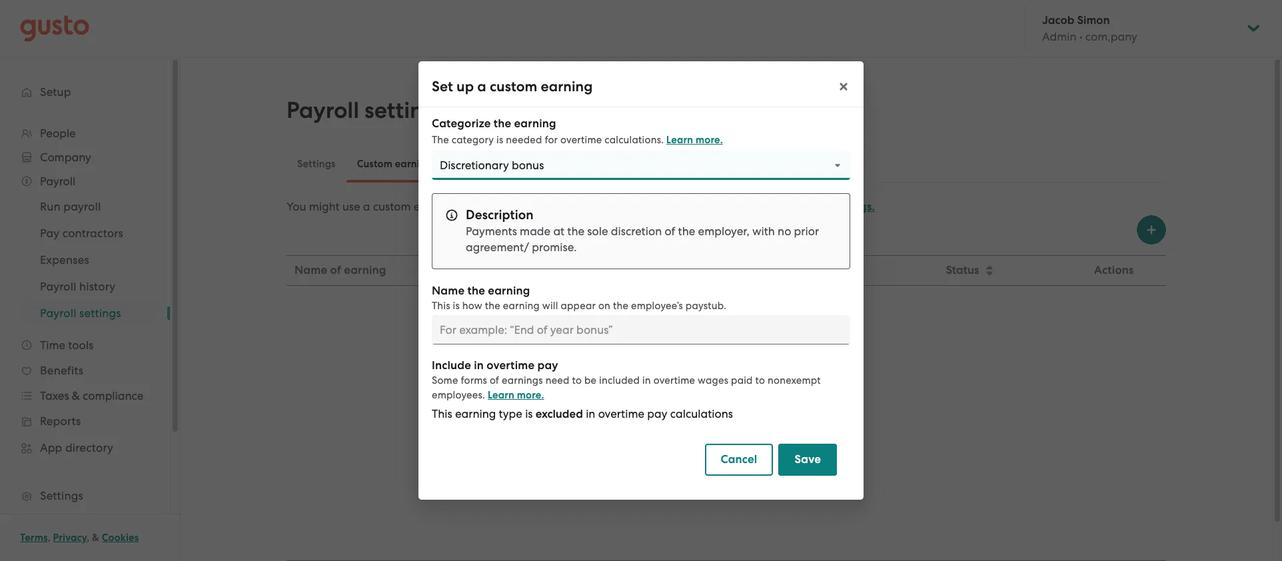 Task type: describe. For each thing, give the bounding box(es) containing it.
for for earning
[[545, 134, 558, 146]]

of inside payments made at the sole discretion of the employer, with no prior agreement/ promise.
[[665, 225, 676, 238]]

status
[[946, 263, 979, 277]]

nonexempt
[[768, 375, 821, 387]]

or
[[587, 200, 598, 213]]

paystub.
[[686, 300, 727, 312]]

the
[[432, 134, 449, 146]]

custom inside you might use a custom earning type for a signing bonus or severance pay. learn more about custom earnings.
[[373, 200, 411, 213]]

this inside this earning type is excluded in overtime pay calculations
[[432, 407, 452, 421]]

include in overtime pay button
[[644, 257, 937, 285]]

earnings inside some forms of earnings need to be included in overtime wages paid to nonexempt employees.
[[502, 375, 543, 387]]

include in overtime pay inside custom earning type dialog
[[432, 359, 558, 373]]

signing
[[511, 200, 549, 213]]

this earning type is excluded in overtime pay calculations
[[432, 407, 733, 421]]

1 to from the left
[[572, 375, 582, 387]]

forms
[[461, 375, 487, 387]]

earning down 'use'
[[344, 263, 386, 277]]

include inside custom earning type dialog
[[432, 359, 471, 373]]

categorize the earning the category is needed for overtime calculations. learn more.
[[432, 117, 723, 146]]

privacy link
[[53, 532, 87, 544]]

earnings for custom earnings
[[395, 158, 436, 170]]

save
[[795, 453, 821, 467]]

the right 'how'
[[485, 300, 501, 312]]

the up 'how'
[[468, 284, 485, 298]]

in inside some forms of earnings need to be included in overtime wages paid to nonexempt employees.
[[643, 375, 651, 387]]

excluded
[[536, 407, 583, 421]]

not
[[749, 416, 771, 433]]

2 to from the left
[[756, 375, 765, 387]]

severance
[[601, 200, 654, 213]]

prior
[[794, 225, 819, 238]]

some
[[432, 375, 458, 387]]

promise.
[[532, 241, 577, 254]]

employer,
[[698, 225, 750, 238]]

might
[[309, 200, 340, 213]]

Name the earning field
[[432, 315, 851, 345]]

custom earnings have not been added
[[597, 416, 856, 433]]

employee's
[[631, 300, 683, 312]]

description alert
[[432, 193, 851, 269]]

will
[[543, 300, 558, 312]]

learn more. link for include in overtime pay
[[488, 389, 544, 401]]

included
[[599, 375, 640, 387]]

have
[[712, 416, 745, 433]]

actions
[[1095, 263, 1134, 277]]

add custom earning
[[680, 461, 789, 475]]

description
[[466, 207, 534, 223]]

calculations
[[670, 407, 733, 421]]

terms
[[20, 532, 48, 544]]

the down pay.
[[678, 225, 696, 238]]

earning up categorize the earning the category is needed for overtime calculations. learn more.
[[541, 78, 593, 95]]

more
[[718, 200, 745, 214]]

1 vertical spatial learn
[[684, 200, 715, 214]]

discretion
[[611, 225, 662, 238]]

terms , privacy , & cookies
[[20, 532, 139, 544]]

earnings.
[[825, 200, 875, 214]]

pay.
[[656, 200, 679, 213]]

earning inside button
[[747, 461, 789, 475]]

at
[[554, 225, 565, 238]]

settings button
[[287, 148, 346, 180]]

custom earnings button
[[346, 148, 447, 180]]

add custom earning button
[[648, 453, 805, 485]]

home image
[[20, 15, 89, 42]]

appear
[[561, 300, 596, 312]]

overtime inside categorize the earning the category is needed for overtime calculations. learn more.
[[561, 134, 602, 146]]

save button
[[779, 444, 837, 476]]

earning down category
[[488, 284, 530, 298]]

the inside categorize the earning the category is needed for overtime calculations. learn more.
[[494, 117, 511, 131]]

cancel
[[721, 453, 758, 467]]

added
[[812, 416, 856, 433]]

custom inside dialog
[[490, 78, 538, 95]]

bonus
[[552, 200, 584, 213]]

payroll settings tab list
[[287, 145, 1167, 183]]

earning inside this earning type is excluded in overtime pay calculations
[[455, 407, 496, 421]]

need
[[546, 375, 570, 387]]

employees.
[[432, 389, 485, 401]]

&
[[92, 532, 99, 544]]

2 , from the left
[[87, 532, 90, 544]]

settings
[[297, 158, 336, 170]]

name of earning
[[295, 263, 386, 277]]

you might use a custom earning type for a signing bonus or severance pay. learn more about custom earnings.
[[287, 200, 875, 214]]

pay inside button
[[755, 263, 776, 277]]

name the earning this is how the earning will appear on the employee's paystub.
[[432, 284, 727, 312]]

type inside this earning type is excluded in overtime pay calculations
[[499, 407, 523, 421]]

payments made at the sole discretion of the employer, with no prior agreement/ promise.
[[466, 225, 819, 254]]

name for name of earning
[[295, 263, 327, 277]]



Task type: vqa. For each thing, say whether or not it's contained in the screenshot.
Payments made at the sole discretion of the employer, with no prior agreement/ promise.
yes



Task type: locate. For each thing, give the bounding box(es) containing it.
2 horizontal spatial pay
[[755, 263, 776, 277]]

include in overtime pay inside button
[[652, 263, 776, 277]]

type inside you might use a custom earning type for a signing bonus or severance pay. learn more about custom earnings.
[[458, 200, 481, 213]]

2 horizontal spatial a
[[501, 200, 508, 213]]

1 vertical spatial more.
[[517, 389, 544, 401]]

1 horizontal spatial pay
[[647, 407, 668, 421]]

for right needed at top
[[545, 134, 558, 146]]

0 horizontal spatial of
[[330, 263, 341, 277]]

1 vertical spatial is
[[453, 300, 460, 312]]

0 vertical spatial is
[[497, 134, 504, 146]]

category button
[[489, 257, 643, 285]]

custom down some forms of earnings need to be included in overtime wages paid to nonexempt employees.
[[597, 416, 647, 433]]

type up payments
[[458, 200, 481, 213]]

earnings inside custom earning types grid
[[651, 416, 709, 433]]

2 vertical spatial of
[[490, 375, 499, 387]]

0 vertical spatial learn more. link
[[667, 134, 723, 146]]

the right on
[[613, 300, 629, 312]]

name inside custom earning types grid
[[295, 263, 327, 277]]

1 vertical spatial include
[[432, 359, 471, 373]]

earning
[[541, 78, 593, 95], [514, 117, 556, 131], [414, 200, 455, 213], [344, 263, 386, 277], [488, 284, 530, 298], [503, 300, 540, 312], [455, 407, 496, 421], [747, 461, 789, 475]]

earning inside you might use a custom earning type for a signing bonus or severance pay. learn more about custom earnings.
[[414, 200, 455, 213]]

0 horizontal spatial for
[[484, 200, 499, 213]]

learn more about custom earnings. link
[[684, 200, 875, 214]]

some forms of earnings need to be included in overtime wages paid to nonexempt employees.
[[432, 375, 821, 401]]

1 vertical spatial this
[[432, 407, 452, 421]]

earnings up add
[[651, 416, 709, 433]]

1 vertical spatial include in overtime pay
[[432, 359, 558, 373]]

for up payments
[[484, 200, 499, 213]]

earnings for custom earnings have not been added
[[651, 416, 709, 433]]

use
[[342, 200, 360, 213]]

name for name the earning this is how the earning will appear on the employee's paystub.
[[432, 284, 465, 298]]

for for use
[[484, 200, 499, 213]]

0 horizontal spatial ,
[[48, 532, 51, 544]]

0 vertical spatial for
[[545, 134, 558, 146]]

0 vertical spatial name
[[295, 263, 327, 277]]

1 horizontal spatial a
[[478, 78, 487, 95]]

0 horizontal spatial is
[[453, 300, 460, 312]]

0 vertical spatial this
[[432, 300, 450, 312]]

of inside some forms of earnings need to be included in overtime wages paid to nonexempt employees.
[[490, 375, 499, 387]]

custom up 'use'
[[357, 158, 393, 170]]

category
[[497, 263, 547, 277]]

name inside name the earning this is how the earning will appear on the employee's paystub.
[[432, 284, 465, 298]]

of
[[665, 225, 676, 238], [330, 263, 341, 277], [490, 375, 499, 387]]

earnings inside button
[[395, 158, 436, 170]]

learn more. link
[[667, 134, 723, 146], [488, 389, 544, 401]]

include in overtime pay up forms
[[432, 359, 558, 373]]

a right up
[[478, 78, 487, 95]]

1 vertical spatial of
[[330, 263, 341, 277]]

overtime left calculations.
[[561, 134, 602, 146]]

earning down custom earnings button
[[414, 200, 455, 213]]

earning left will
[[503, 300, 540, 312]]

, left privacy
[[48, 532, 51, 544]]

2 horizontal spatial earnings
[[651, 416, 709, 433]]

add
[[680, 461, 703, 475]]

0 vertical spatial include
[[652, 263, 691, 277]]

for
[[545, 134, 558, 146], [484, 200, 499, 213]]

type
[[458, 200, 481, 213], [499, 407, 523, 421]]

of right forms
[[490, 375, 499, 387]]

custom inside button
[[705, 461, 744, 475]]

1 vertical spatial earnings
[[502, 375, 543, 387]]

custom
[[490, 78, 538, 95], [373, 200, 411, 213], [784, 200, 822, 214], [705, 461, 744, 475]]

earnings down the
[[395, 158, 436, 170]]

1 vertical spatial type
[[499, 407, 523, 421]]

status button
[[938, 257, 1062, 285]]

payments
[[466, 225, 517, 238]]

type down learn more.
[[499, 407, 523, 421]]

0 horizontal spatial custom
[[357, 158, 393, 170]]

0 vertical spatial earnings
[[395, 158, 436, 170]]

overtime left wages
[[654, 375, 695, 387]]

1 vertical spatial name
[[432, 284, 465, 298]]

2 vertical spatial earnings
[[651, 416, 709, 433]]

terms link
[[20, 532, 48, 544]]

is left needed at top
[[497, 134, 504, 146]]

be
[[585, 375, 597, 387]]

learn inside categorize the earning the category is needed for overtime calculations. learn more.
[[667, 134, 693, 146]]

0 vertical spatial learn
[[667, 134, 693, 146]]

1 horizontal spatial is
[[497, 134, 504, 146]]

1 horizontal spatial ,
[[87, 532, 90, 544]]

made
[[520, 225, 551, 238]]

more. inside categorize the earning the category is needed for overtime calculations. learn more.
[[696, 134, 723, 146]]

1 horizontal spatial type
[[499, 407, 523, 421]]

0 vertical spatial pay
[[755, 263, 776, 277]]

earnings
[[395, 158, 436, 170], [502, 375, 543, 387], [651, 416, 709, 433]]

pay
[[755, 263, 776, 277], [538, 359, 558, 373], [647, 407, 668, 421]]

0 horizontal spatial more.
[[517, 389, 544, 401]]

in inside this earning type is excluded in overtime pay calculations
[[586, 407, 596, 421]]

custom for custom earnings have not been added
[[597, 416, 647, 433]]

for inside you might use a custom earning type for a signing bonus or severance pay. learn more about custom earnings.
[[484, 200, 499, 213]]

custom inside button
[[357, 158, 393, 170]]

overtime down some forms of earnings need to be included in overtime wages paid to nonexempt employees.
[[598, 407, 645, 421]]

set up a custom earning
[[432, 78, 593, 95]]

custom inside grid
[[597, 416, 647, 433]]

this inside name the earning this is how the earning will appear on the employee's paystub.
[[432, 300, 450, 312]]

paid
[[731, 375, 753, 387]]

1 vertical spatial custom
[[597, 416, 647, 433]]

a right 'use'
[[363, 200, 370, 213]]

pay up "need"
[[538, 359, 558, 373]]

custom earning types grid
[[287, 255, 1167, 561]]

learn
[[667, 134, 693, 146], [684, 200, 715, 214], [488, 389, 515, 401]]

is inside this earning type is excluded in overtime pay calculations
[[525, 407, 533, 421]]

to left be
[[572, 375, 582, 387]]

is down learn more.
[[525, 407, 533, 421]]

0 horizontal spatial include in overtime pay
[[432, 359, 558, 373]]

0 horizontal spatial learn more. link
[[488, 389, 544, 401]]

to right paid
[[756, 375, 765, 387]]

with
[[753, 225, 775, 238]]

pay down some forms of earnings need to be included in overtime wages paid to nonexempt employees.
[[647, 407, 668, 421]]

of down pay.
[[665, 225, 676, 238]]

wages
[[698, 375, 729, 387]]

account menu element
[[1025, 0, 1263, 57]]

in
[[693, 263, 703, 277], [474, 359, 484, 373], [643, 375, 651, 387], [586, 407, 596, 421]]

about
[[748, 200, 781, 214]]

0 vertical spatial type
[[458, 200, 481, 213]]

agreement/
[[466, 241, 529, 254]]

custom right 'use'
[[373, 200, 411, 213]]

name down might
[[295, 263, 327, 277]]

categorize
[[432, 117, 491, 131]]

up
[[457, 78, 474, 95]]

1 horizontal spatial of
[[490, 375, 499, 387]]

custom up the prior
[[784, 200, 822, 214]]

this left 'how'
[[432, 300, 450, 312]]

category
[[452, 134, 494, 146]]

is left 'how'
[[453, 300, 460, 312]]

0 horizontal spatial name
[[295, 263, 327, 277]]

earning up needed at top
[[514, 117, 556, 131]]

1 horizontal spatial include
[[652, 263, 691, 277]]

custom
[[357, 158, 393, 170], [597, 416, 647, 433]]

earnings up learn more.
[[502, 375, 543, 387]]

of inside custom earning types grid
[[330, 263, 341, 277]]

the
[[494, 117, 511, 131], [568, 225, 585, 238], [678, 225, 696, 238], [468, 284, 485, 298], [485, 300, 501, 312], [613, 300, 629, 312]]

name up 'how'
[[432, 284, 465, 298]]

of down might
[[330, 263, 341, 277]]

earning left 'save'
[[747, 461, 789, 475]]

include in overtime pay up paystub.
[[652, 263, 776, 277]]

2 horizontal spatial is
[[525, 407, 533, 421]]

1 horizontal spatial include in overtime pay
[[652, 263, 776, 277]]

learn more. link for categorize the earning
[[667, 134, 723, 146]]

earning down "employees."
[[455, 407, 496, 421]]

in up forms
[[474, 359, 484, 373]]

cancel button
[[705, 444, 774, 476]]

is inside categorize the earning the category is needed for overtime calculations. learn more.
[[497, 134, 504, 146]]

0 vertical spatial custom
[[357, 158, 393, 170]]

learn left more
[[684, 200, 715, 214]]

is inside name the earning this is how the earning will appear on the employee's paystub.
[[453, 300, 460, 312]]

pay inside this earning type is excluded in overtime pay calculations
[[647, 407, 668, 421]]

in up paystub.
[[693, 263, 703, 277]]

overtime inside some forms of earnings need to be included in overtime wages paid to nonexempt employees.
[[654, 375, 695, 387]]

2 vertical spatial learn
[[488, 389, 515, 401]]

been
[[774, 416, 808, 433]]

the right at
[[568, 225, 585, 238]]

1 horizontal spatial name
[[432, 284, 465, 298]]

to
[[572, 375, 582, 387], [756, 375, 765, 387]]

1 vertical spatial for
[[484, 200, 499, 213]]

name
[[295, 263, 327, 277], [432, 284, 465, 298]]

overtime down employer,
[[706, 263, 753, 277]]

cookies button
[[102, 530, 139, 546]]

include in overtime pay
[[652, 263, 776, 277], [432, 359, 558, 373]]

this down "employees."
[[432, 407, 452, 421]]

in inside include in overtime pay button
[[693, 263, 703, 277]]

in right "excluded"
[[586, 407, 596, 421]]

on
[[599, 300, 611, 312]]

calculations.
[[605, 134, 664, 146]]

2 this from the top
[[432, 407, 452, 421]]

sole
[[588, 225, 608, 238]]

overtime inside this earning type is excluded in overtime pay calculations
[[598, 407, 645, 421]]

cookies
[[102, 532, 139, 544]]

include up the employee's on the bottom of page
[[652, 263, 691, 277]]

1 horizontal spatial earnings
[[502, 375, 543, 387]]

2 vertical spatial pay
[[647, 407, 668, 421]]

1 vertical spatial pay
[[538, 359, 558, 373]]

custom right add
[[705, 461, 744, 475]]

overtime up learn more.
[[487, 359, 535, 373]]

custom right up
[[490, 78, 538, 95]]

is
[[497, 134, 504, 146], [453, 300, 460, 312], [525, 407, 533, 421]]

overtime
[[561, 134, 602, 146], [706, 263, 753, 277], [487, 359, 535, 373], [654, 375, 695, 387], [598, 407, 645, 421]]

a inside dialog
[[478, 78, 487, 95]]

learn right "employees."
[[488, 389, 515, 401]]

, left &
[[87, 532, 90, 544]]

include inside button
[[652, 263, 691, 277]]

pay down with
[[755, 263, 776, 277]]

custom earnings
[[357, 158, 436, 170]]

1 horizontal spatial to
[[756, 375, 765, 387]]

in right the "included"
[[643, 375, 651, 387]]

1 vertical spatial learn more. link
[[488, 389, 544, 401]]

a
[[478, 78, 487, 95], [363, 200, 370, 213], [501, 200, 508, 213]]

needed
[[506, 134, 542, 146]]

no
[[778, 225, 792, 238]]

0 horizontal spatial pay
[[538, 359, 558, 373]]

set
[[432, 78, 453, 95]]

,
[[48, 532, 51, 544], [87, 532, 90, 544]]

0 vertical spatial more.
[[696, 134, 723, 146]]

0 horizontal spatial earnings
[[395, 158, 436, 170]]

more.
[[696, 134, 723, 146], [517, 389, 544, 401]]

0 horizontal spatial a
[[363, 200, 370, 213]]

1 horizontal spatial for
[[545, 134, 558, 146]]

1 , from the left
[[48, 532, 51, 544]]

this
[[432, 300, 450, 312], [432, 407, 452, 421]]

0 vertical spatial include in overtime pay
[[652, 263, 776, 277]]

1 horizontal spatial more.
[[696, 134, 723, 146]]

settings
[[365, 97, 447, 124]]

learn more. link right calculations.
[[667, 134, 723, 146]]

0 horizontal spatial to
[[572, 375, 582, 387]]

custom earning type dialog
[[419, 61, 864, 500]]

include
[[652, 263, 691, 277], [432, 359, 471, 373]]

2 horizontal spatial of
[[665, 225, 676, 238]]

2 vertical spatial is
[[525, 407, 533, 421]]

0 horizontal spatial include
[[432, 359, 471, 373]]

a left the signing
[[501, 200, 508, 213]]

custom for custom earnings
[[357, 158, 393, 170]]

how
[[462, 300, 483, 312]]

0 horizontal spatial type
[[458, 200, 481, 213]]

privacy
[[53, 532, 87, 544]]

earning inside categorize the earning the category is needed for overtime calculations. learn more.
[[514, 117, 556, 131]]

you
[[287, 200, 306, 213]]

learn right calculations.
[[667, 134, 693, 146]]

overtime inside button
[[706, 263, 753, 277]]

payroll settings
[[287, 97, 447, 124]]

1 horizontal spatial custom
[[597, 416, 647, 433]]

for inside categorize the earning the category is needed for overtime calculations. learn more.
[[545, 134, 558, 146]]

include up the "some"
[[432, 359, 471, 373]]

1 horizontal spatial learn more. link
[[667, 134, 723, 146]]

0 vertical spatial of
[[665, 225, 676, 238]]

1 this from the top
[[432, 300, 450, 312]]

learn more. link up "excluded"
[[488, 389, 544, 401]]

learn more.
[[488, 389, 544, 401]]

payroll
[[287, 97, 359, 124]]

the up needed at top
[[494, 117, 511, 131]]



